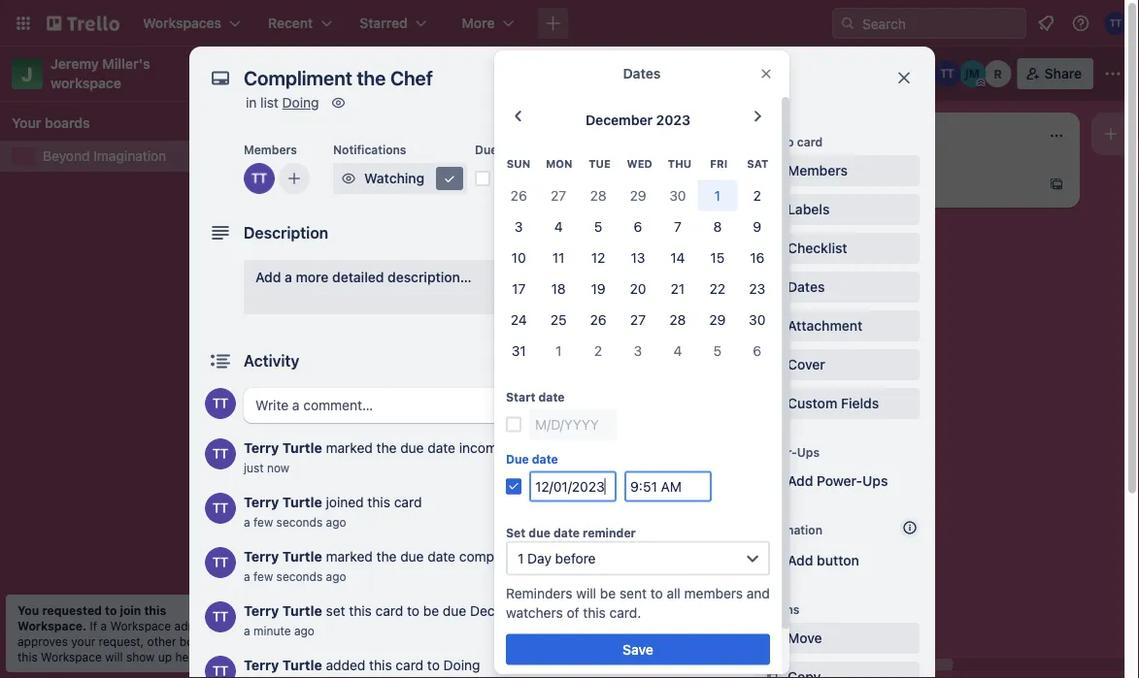Task type: describe. For each thing, give the bounding box(es) containing it.
13
[[631, 249, 645, 265]]

detailed
[[332, 269, 384, 286]]

labels
[[788, 202, 830, 218]]

actions
[[757, 603, 800, 617]]

0 horizontal spatial imagination
[[94, 148, 166, 164]]

0 vertical spatial workspace
[[110, 620, 171, 633]]

1 vertical spatial 29 button
[[698, 304, 737, 335]]

a inside terry turtle set this card to be due dec 1 at 9:51 am a minute ago
[[244, 624, 250, 638]]

1 horizontal spatial members
[[788, 163, 848, 179]]

1 vertical spatial 1 button
[[539, 335, 578, 366]]

0 vertical spatial 26 button
[[499, 180, 539, 211]]

1 down "fri"
[[714, 187, 721, 203]]

Write a comment text field
[[244, 388, 741, 423]]

this inside terry turtle joined this card a few seconds ago
[[368, 495, 390, 511]]

sm image for watching
[[339, 169, 358, 188]]

will inside if a workspace admin approves your request, other boards in this workspace will show up here.
[[105, 651, 123, 664]]

card down 'meeting'
[[343, 503, 372, 519]]

0 horizontal spatial dates
[[623, 66, 661, 82]]

1 horizontal spatial 30 button
[[737, 304, 777, 335]]

0 horizontal spatial 28
[[590, 187, 607, 203]]

0 vertical spatial power-
[[757, 446, 797, 459]]

0 horizontal spatial due
[[475, 143, 498, 156]]

Add time text field
[[624, 471, 712, 502]]

8 button
[[698, 211, 737, 242]]

9:51 inside button
[[561, 170, 589, 186]]

date up sun
[[501, 143, 526, 156]]

add a more detailed description…
[[255, 269, 472, 286]]

day
[[527, 550, 552, 566]]

dec 1
[[583, 250, 613, 263]]

primary element
[[0, 0, 1139, 47]]

0 horizontal spatial add a card button
[[272, 496, 489, 527]]

your
[[71, 635, 95, 649]]

11 button
[[539, 242, 578, 273]]

next month image
[[746, 105, 769, 128]]

date inside terry turtle marked the due date complete a few seconds ago
[[428, 549, 456, 565]]

attachment
[[788, 318, 863, 334]]

1 horizontal spatial 27
[[630, 312, 646, 328]]

0 vertical spatial add a card button
[[824, 169, 1041, 200]]

fri
[[710, 158, 728, 171]]

terry for terry turtle joined this card a few seconds ago
[[244, 495, 279, 511]]

0 horizontal spatial 26
[[511, 187, 527, 203]]

december
[[586, 112, 653, 128]]

power ups image
[[783, 66, 798, 82]]

turtle for marked the due date complete
[[282, 549, 322, 565]]

add up sat
[[757, 135, 779, 149]]

r button
[[984, 60, 1012, 87]]

card inside terry turtle joined this card a few seconds ago
[[394, 495, 422, 511]]

card right 19 button
[[619, 293, 648, 309]]

details
[[683, 353, 727, 369]]

tue
[[589, 158, 611, 171]]

1 horizontal spatial 3 button
[[618, 335, 658, 366]]

6 for the leftmost 6 button
[[634, 218, 642, 234]]

1 vertical spatial 2 button
[[578, 335, 618, 366]]

terry turtle marked the due date complete a few seconds ago
[[244, 549, 518, 584]]

1 vertical spatial 28
[[669, 312, 686, 328]]

you
[[17, 604, 39, 618]]

requested
[[42, 604, 102, 618]]

am inside dec 1 at 9:51 am button
[[592, 170, 613, 186]]

23
[[749, 280, 766, 297]]

add up labels link in the right of the page
[[855, 176, 880, 192]]

sat
[[747, 158, 768, 171]]

jeremy miller (jeremymiller198) image
[[959, 60, 986, 87]]

terry turtle added this card to doing
[[244, 658, 480, 674]]

1 vertical spatial 26
[[590, 312, 607, 328]]

a few seconds ago link for joined this card
[[244, 516, 346, 529]]

seconds inside terry turtle joined this card a few seconds ago
[[276, 516, 323, 529]]

add a card for the left add a card button
[[303, 503, 372, 519]]

24
[[511, 312, 527, 328]]

and
[[747, 585, 770, 601]]

will inside reminders will be sent to all members and watchers of this card.
[[576, 585, 596, 601]]

seconds inside terry turtle marked the due date complete a few seconds ago
[[276, 570, 323, 584]]

7 button
[[658, 211, 698, 242]]

0 vertical spatial ups
[[797, 446, 820, 459]]

add a card for topmost add a card button
[[855, 176, 924, 192]]

sm image for cover
[[762, 355, 782, 375]]

in inside if a workspace admin approves your request, other boards in this workspace will show up here.
[[221, 635, 230, 649]]

wed
[[627, 158, 652, 171]]

last month image
[[507, 105, 530, 128]]

0 vertical spatial due date
[[475, 143, 526, 156]]

0 vertical spatial boards
[[45, 115, 90, 131]]

2 for right 2 button
[[753, 187, 761, 203]]

meeting
[[331, 460, 382, 476]]

a left more
[[285, 269, 292, 286]]

boards inside if a workspace admin approves your request, other boards in this workspace will show up here.
[[180, 635, 218, 649]]

0 horizontal spatial 28 button
[[578, 180, 618, 211]]

3 for 3 button to the left
[[515, 218, 523, 234]]

cover link
[[757, 350, 920, 381]]

25 button
[[539, 304, 578, 335]]

doing link
[[282, 95, 319, 111]]

1 vertical spatial 28 button
[[658, 304, 698, 335]]

ups inside "add power-ups" link
[[862, 473, 888, 489]]

cover
[[788, 357, 825, 373]]

be inside terry turtle set this card to be due dec 1 at 9:51 am a minute ago
[[423, 604, 439, 620]]

thu
[[668, 158, 692, 171]]

0 horizontal spatial 4 button
[[539, 211, 578, 242]]

sm image for move
[[762, 629, 782, 649]]

few inside terry turtle marked the due date complete a few seconds ago
[[253, 570, 273, 584]]

2 m/d/yyyy text field from the top
[[529, 471, 617, 502]]

sm image for checklist
[[762, 239, 782, 258]]

button
[[817, 553, 859, 569]]

13 button
[[618, 242, 658, 273]]

if
[[90, 620, 97, 633]]

due inside terry turtle marked the due date complete a few seconds ago
[[400, 549, 424, 565]]

attachment button
[[757, 311, 920, 342]]

7
[[674, 218, 682, 234]]

0 vertical spatial 4
[[554, 218, 563, 234]]

date right incomplete
[[532, 453, 558, 466]]

terry turtle (terryturtle) image left just
[[205, 439, 236, 470]]

up
[[158, 651, 172, 664]]

instagram
[[329, 390, 392, 406]]

few inside terry turtle joined this card a few seconds ago
[[253, 516, 273, 529]]

automation image
[[810, 58, 837, 85]]

workspace.
[[17, 620, 87, 633]]

ago inside terry turtle joined this card a few seconds ago
[[326, 516, 346, 529]]

reminders will be sent to all members and watchers of this card.
[[506, 585, 770, 621]]

21
[[671, 280, 685, 297]]

at inside terry turtle set this card to be due dec 1 at 9:51 am a minute ago
[[508, 604, 521, 620]]

added
[[326, 658, 366, 674]]

1 down instagram
[[373, 417, 378, 431]]

0 horizontal spatial workspace
[[41, 651, 102, 664]]

22 button
[[698, 273, 737, 304]]

Mark due date as complete checkbox
[[475, 171, 490, 186]]

24 button
[[499, 304, 539, 335]]

19 button
[[578, 273, 618, 304]]

1 vertical spatial 30
[[749, 312, 766, 328]]

1 vertical spatial 27 button
[[618, 304, 658, 335]]

filters
[[874, 66, 914, 82]]

10
[[511, 249, 526, 265]]

watching
[[364, 170, 425, 186]]

create board or workspace image
[[543, 14, 563, 33]]

1 left the 'day'
[[518, 550, 524, 566]]

Board name text field
[[268, 58, 453, 89]]

rubyanndersson (rubyanndersson) image
[[984, 60, 1012, 87]]

1 horizontal spatial 2 button
[[737, 180, 777, 211]]

a few seconds ago link for marked the due date complete
[[244, 570, 346, 584]]

card.
[[610, 605, 641, 621]]

date right start
[[539, 391, 565, 404]]

miller's
[[102, 56, 150, 72]]

be inside reminders will be sent to all members and watchers of this card.
[[600, 585, 616, 601]]

1 down create instagram
[[334, 417, 339, 431]]

1 horizontal spatial power-
[[817, 473, 862, 489]]

0 notifications image
[[1034, 12, 1058, 35]]

2023
[[656, 112, 690, 128]]

add a more detailed description… link
[[244, 260, 741, 315]]

ad button
[[1092, 113, 1139, 155]]

0 horizontal spatial 27
[[551, 187, 566, 203]]

add down kickoff
[[303, 503, 329, 519]]

create instagram
[[284, 390, 392, 406]]

19
[[591, 280, 606, 297]]

18 button
[[539, 273, 578, 304]]

17 button
[[499, 273, 539, 304]]

card down terry turtle set this card to be due dec 1 at 9:51 am a minute ago
[[396, 658, 424, 674]]

6 for bottommost 6 button
[[753, 343, 762, 359]]

minute
[[253, 624, 291, 638]]

now
[[267, 461, 289, 475]]

1 vertical spatial doing
[[443, 658, 480, 674]]

1 day before
[[518, 550, 596, 566]]

14 button
[[658, 242, 698, 273]]

1 horizontal spatial add a card button
[[548, 286, 765, 317]]

add a card for add a card button to the middle
[[579, 293, 648, 309]]

create from template… image
[[497, 503, 513, 519]]

1 vertical spatial 26 button
[[578, 304, 618, 335]]

card up labels link in the right of the page
[[895, 176, 924, 192]]

terry turtle (terryturtle) image right here.
[[205, 656, 236, 679]]

dec 1 at 9:51 am button
[[494, 163, 645, 194]]

workspace visible image
[[500, 66, 515, 82]]

checklist
[[788, 240, 847, 256]]

8
[[713, 218, 722, 234]]

0 vertical spatial members
[[244, 143, 297, 156]]

29 for the leftmost 29 button
[[630, 187, 646, 203]]

1 inside option
[[608, 250, 613, 263]]

list
[[260, 95, 279, 111]]

this right added
[[369, 658, 392, 674]]

dates inside button
[[788, 279, 825, 295]]

a inside terry turtle marked the due date complete a few seconds ago
[[244, 570, 250, 584]]

turtle for joined this card
[[282, 495, 322, 511]]

create from template… image for topmost add a card button
[[1049, 177, 1064, 192]]

your boards
[[12, 115, 90, 131]]

card inside terry turtle set this card to be due dec 1 at 9:51 am a minute ago
[[375, 604, 403, 620]]

you requested to join this workspace.
[[17, 604, 166, 633]]

12
[[591, 249, 605, 265]]

0 horizontal spatial 6 button
[[618, 211, 658, 242]]

jeremy miller's workspace
[[50, 56, 154, 91]]

0 vertical spatial the
[[639, 223, 659, 239]]

this inside terry turtle set this card to be due dec 1 at 9:51 am a minute ago
[[349, 604, 372, 620]]

0 horizontal spatial beyond
[[43, 148, 90, 164]]

1 horizontal spatial sm image
[[440, 169, 459, 188]]

to up 'members' link
[[782, 135, 794, 149]]

0 horizontal spatial doing
[[282, 95, 319, 111]]

thoughts thinking
[[559, 168, 632, 196]]

due right set
[[529, 527, 551, 540]]

terry turtle (terryturtle) image left create
[[205, 388, 236, 420]]

all
[[667, 585, 681, 601]]

add power-ups
[[788, 473, 888, 489]]

1 vertical spatial due date
[[506, 453, 558, 466]]

1 vertical spatial 6 button
[[737, 335, 777, 366]]

1 horizontal spatial due
[[506, 453, 529, 466]]



Task type: locate. For each thing, give the bounding box(es) containing it.
0 horizontal spatial power-
[[757, 446, 797, 459]]

due date up sun
[[475, 143, 526, 156]]

this right 'set'
[[349, 604, 372, 620]]

16 button
[[737, 242, 777, 273]]

27 button down the mon at the top of the page
[[539, 180, 578, 211]]

turtle inside terry turtle set this card to be due dec 1 at 9:51 am a minute ago
[[282, 604, 322, 620]]

1 vertical spatial will
[[105, 651, 123, 664]]

28 button
[[578, 180, 618, 211], [658, 304, 698, 335]]

1 button down 25
[[539, 335, 578, 366]]

1 down the 25 button
[[555, 343, 562, 359]]

0 vertical spatial 27 button
[[539, 180, 578, 211]]

a down kickoff meeting
[[332, 503, 340, 519]]

terry for terry turtle marked the due date incomplete just now
[[244, 440, 279, 456]]

ago up 'set'
[[326, 570, 346, 584]]

customize views image
[[606, 64, 625, 84]]

turtle inside terry turtle joined this card a few seconds ago
[[282, 495, 322, 511]]

share button
[[1017, 58, 1094, 89]]

Dec 1 checkbox
[[559, 245, 619, 268]]

0 horizontal spatial 3
[[515, 218, 523, 234]]

1
[[535, 170, 541, 186], [714, 187, 721, 203], [608, 250, 613, 263], [555, 343, 562, 359], [334, 417, 339, 431], [373, 417, 378, 431], [518, 550, 524, 566], [499, 604, 505, 620]]

1 vertical spatial power-
[[817, 473, 862, 489]]

30
[[669, 187, 686, 203], [749, 312, 766, 328]]

thoughts
[[579, 168, 632, 182]]

add a card up labels link in the right of the page
[[855, 176, 924, 192]]

dec inside button
[[506, 170, 531, 186]]

to left join
[[105, 604, 117, 618]]

0 horizontal spatial 29 button
[[618, 180, 658, 211]]

0 vertical spatial 4 button
[[539, 211, 578, 242]]

power-ups
[[757, 446, 820, 459]]

31 button
[[499, 335, 539, 366]]

due up mark due date as complete checkbox in the top of the page
[[475, 143, 498, 156]]

0 vertical spatial 30 button
[[658, 180, 698, 211]]

0 horizontal spatial create from template… image
[[773, 293, 789, 309]]

due up kickoff meeting link
[[400, 440, 424, 456]]

4 button up 11 at the left top
[[539, 211, 578, 242]]

2 vertical spatial add a card
[[303, 503, 372, 519]]

marked inside the terry turtle marked the due date incomplete just now
[[326, 440, 373, 456]]

28 down color: bold red, title: "thoughts" element
[[590, 187, 607, 203]]

0 horizontal spatial 3 button
[[499, 211, 539, 242]]

to inside the you requested to join this workspace.
[[105, 604, 117, 618]]

at down reminders
[[508, 604, 521, 620]]

2 marked from the top
[[326, 549, 373, 565]]

4 left details
[[673, 343, 682, 359]]

description…
[[388, 269, 472, 286]]

14
[[670, 249, 685, 265]]

turtle down "a minute ago" link
[[282, 658, 322, 674]]

terry inside terry turtle set this card to be due dec 1 at 9:51 am a minute ago
[[244, 604, 279, 620]]

0 vertical spatial 6
[[634, 218, 642, 234]]

seconds
[[276, 516, 323, 529], [276, 570, 323, 584]]

terry for terry turtle added this card to doing
[[244, 658, 279, 674]]

sm image
[[329, 93, 348, 113], [762, 161, 782, 181], [762, 200, 782, 219], [762, 239, 782, 258], [762, 629, 782, 649], [762, 668, 782, 679]]

29 button down wed
[[618, 180, 658, 211]]

sm image inside 'members' link
[[762, 161, 782, 181]]

to inside reminders will be sent to all members and watchers of this card.
[[650, 585, 663, 601]]

1 vertical spatial at
[[508, 604, 521, 620]]

marked
[[326, 440, 373, 456], [326, 549, 373, 565]]

am inside terry turtle set this card to be due dec 1 at 9:51 am a minute ago
[[555, 604, 576, 620]]

your
[[12, 115, 41, 131]]

9:51 inside terry turtle set this card to be due dec 1 at 9:51 am a minute ago
[[524, 604, 551, 620]]

0 vertical spatial create from template… image
[[1049, 177, 1064, 192]]

0 horizontal spatial at
[[508, 604, 521, 620]]

2 horizontal spatial sm image
[[762, 355, 782, 375]]

the up terry turtle set this card to be due dec 1 at 9:51 am a minute ago
[[376, 549, 397, 565]]

4 up 11 at the left top
[[554, 218, 563, 234]]

before
[[555, 550, 596, 566]]

a inside if a workspace admin approves your request, other boards in this workspace will show up here.
[[100, 620, 107, 633]]

show
[[126, 651, 155, 664]]

1 few from the top
[[253, 516, 273, 529]]

open information menu image
[[1071, 14, 1091, 33]]

sm image for members
[[762, 161, 782, 181]]

1 vertical spatial add a card button
[[548, 286, 765, 317]]

29 button
[[618, 180, 658, 211], [698, 304, 737, 335]]

thinking link
[[559, 179, 785, 198]]

dates down checklist
[[788, 279, 825, 295]]

0 vertical spatial marked
[[326, 440, 373, 456]]

3 turtle from the top
[[282, 549, 322, 565]]

2 few from the top
[[253, 570, 273, 584]]

imagination up 'notifications'
[[345, 63, 443, 84]]

beyond inside board name text box
[[278, 63, 341, 84]]

30 button
[[658, 180, 698, 211], [737, 304, 777, 335]]

boards down admin
[[180, 635, 218, 649]]

the up kickoff meeting link
[[376, 440, 397, 456]]

0 vertical spatial be
[[600, 585, 616, 601]]

1 right sun
[[535, 170, 541, 186]]

1 vertical spatial ups
[[862, 473, 888, 489]]

dates button
[[757, 272, 920, 303]]

turtle inside terry turtle marked the due date complete a few seconds ago
[[282, 549, 322, 565]]

reminder
[[583, 527, 636, 540]]

25
[[550, 312, 567, 328]]

26 button down sun
[[499, 180, 539, 211]]

0 vertical spatial 9:51
[[561, 170, 589, 186]]

0 horizontal spatial dec
[[470, 604, 495, 620]]

0 vertical spatial 6 button
[[618, 211, 658, 242]]

date inside the terry turtle marked the due date incomplete just now
[[428, 440, 456, 456]]

start date
[[506, 391, 565, 404]]

1 vertical spatial beyond
[[43, 148, 90, 164]]

0 horizontal spatial beyond imagination
[[43, 148, 166, 164]]

j
[[22, 62, 33, 85]]

the up 13
[[639, 223, 659, 239]]

1 vertical spatial workspace
[[41, 651, 102, 664]]

custom fields button
[[757, 394, 920, 414]]

21 button
[[658, 273, 698, 304]]

members up the add members to card image
[[244, 143, 297, 156]]

0 horizontal spatial 30
[[669, 187, 686, 203]]

if a workspace admin approves your request, other boards in this workspace will show up here.
[[17, 620, 230, 664]]

this right joined
[[368, 495, 390, 511]]

27 down dec 1 at 9:51 am
[[551, 187, 566, 203]]

1 button up 8
[[698, 180, 737, 211]]

add button button
[[757, 546, 920, 577]]

terry for terry turtle marked the due date complete a few seconds ago
[[244, 549, 279, 565]]

26
[[511, 187, 527, 203], [590, 312, 607, 328]]

0 horizontal spatial 4
[[554, 218, 563, 234]]

jeremy
[[50, 56, 99, 72]]

joined
[[326, 495, 364, 511]]

a down just
[[244, 516, 250, 529]]

terry inside terry turtle marked the due date complete a few seconds ago
[[244, 549, 279, 565]]

compliment the chef link
[[559, 221, 785, 241]]

0 vertical spatial 2 button
[[737, 180, 777, 211]]

5 right hide
[[713, 343, 722, 359]]

add power-ups link
[[757, 466, 920, 497]]

1 turtle from the top
[[282, 440, 322, 456]]

22
[[709, 280, 726, 297]]

3 button down 20 button
[[618, 335, 658, 366]]

20
[[630, 280, 646, 297]]

5 button up dec 1
[[578, 211, 618, 242]]

reminders
[[506, 585, 573, 601]]

6 button left cover
[[737, 335, 777, 366]]

here.
[[175, 651, 203, 664]]

card up 'members' link
[[797, 135, 823, 149]]

Search field
[[856, 9, 1026, 38]]

1 vertical spatial 5
[[713, 343, 722, 359]]

marked for marked the due date complete
[[326, 549, 373, 565]]

1 horizontal spatial imagination
[[345, 63, 443, 84]]

0 horizontal spatial 2 button
[[578, 335, 618, 366]]

add left more
[[255, 269, 281, 286]]

other
[[147, 635, 176, 649]]

0 horizontal spatial will
[[105, 651, 123, 664]]

to down terry turtle set this card to be due dec 1 at 9:51 am a minute ago
[[427, 658, 440, 674]]

1 horizontal spatial 4 button
[[658, 335, 698, 366]]

1 vertical spatial 3
[[634, 343, 642, 359]]

0 vertical spatial m/d/yyyy text field
[[529, 409, 617, 440]]

30 button down 23
[[737, 304, 777, 335]]

this right of
[[583, 605, 606, 621]]

1 vertical spatial members
[[788, 163, 848, 179]]

terry turtle (terryturtle) image
[[1104, 12, 1127, 35], [205, 388, 236, 420], [205, 439, 236, 470], [205, 656, 236, 679]]

a left minute
[[244, 624, 250, 638]]

imagination inside board name text box
[[345, 63, 443, 84]]

compliment the chef
[[559, 223, 693, 239]]

0 vertical spatial few
[[253, 516, 273, 529]]

dec down compliment
[[583, 250, 604, 263]]

beyond imagination link
[[43, 147, 241, 166]]

dec inside option
[[583, 250, 604, 263]]

set due date reminder
[[506, 527, 636, 540]]

1 inside terry turtle set this card to be due dec 1 at 9:51 am a minute ago
[[499, 604, 505, 620]]

doing down terry turtle set this card to be due dec 1 at 9:51 am a minute ago
[[443, 658, 480, 674]]

1 vertical spatial in
[[221, 635, 230, 649]]

your boards with 1 items element
[[12, 112, 231, 135]]

sm image inside checklist link
[[762, 239, 782, 258]]

1 horizontal spatial 1 button
[[698, 180, 737, 211]]

1 horizontal spatial beyond imagination
[[278, 63, 443, 84]]

26 button down 19
[[578, 304, 618, 335]]

2 turtle from the top
[[282, 495, 322, 511]]

1 vertical spatial seconds
[[276, 570, 323, 584]]

ups up add power-ups
[[797, 446, 820, 459]]

incomplete
[[459, 440, 529, 456]]

to inside terry turtle set this card to be due dec 1 at 9:51 am a minute ago
[[407, 604, 420, 620]]

1 vertical spatial the
[[376, 440, 397, 456]]

1 vertical spatial 9:51
[[524, 604, 551, 620]]

6 left cover
[[753, 343, 762, 359]]

show menu image
[[1103, 64, 1123, 84]]

create from template… image
[[1049, 177, 1064, 192], [773, 293, 789, 309]]

terry turtle joined this card a few seconds ago
[[244, 495, 422, 529]]

28 button down 21
[[658, 304, 698, 335]]

create instagram link
[[284, 389, 509, 408]]

this inside reminders will be sent to all members and watchers of this card.
[[583, 605, 606, 621]]

custom fields
[[788, 396, 879, 412]]

kickoff
[[284, 460, 327, 476]]

turtle up "a minute ago" link
[[282, 604, 322, 620]]

29 for the bottommost 29 button
[[709, 312, 726, 328]]

the
[[639, 223, 659, 239], [376, 440, 397, 456], [376, 549, 397, 565]]

add down power-ups
[[788, 473, 813, 489]]

the inside the terry turtle marked the due date incomplete just now
[[376, 440, 397, 456]]

save button
[[506, 634, 770, 666]]

2 for bottommost 2 button
[[594, 343, 602, 359]]

custom
[[788, 396, 837, 412]]

3 terry from the top
[[244, 549, 279, 565]]

a
[[884, 176, 891, 192], [285, 269, 292, 286], [608, 293, 616, 309], [332, 503, 340, 519], [244, 516, 250, 529], [244, 570, 250, 584], [100, 620, 107, 633], [244, 624, 250, 638]]

search image
[[840, 16, 856, 31]]

dec
[[506, 170, 531, 186], [583, 250, 604, 263], [470, 604, 495, 620]]

ups down fields
[[862, 473, 888, 489]]

dec inside terry turtle set this card to be due dec 1 at 9:51 am a minute ago
[[470, 604, 495, 620]]

10 button
[[499, 242, 539, 273]]

29 down 22 button
[[709, 312, 726, 328]]

1 vertical spatial ago
[[326, 570, 346, 584]]

this inside if a workspace admin approves your request, other boards in this workspace will show up here.
[[17, 651, 38, 664]]

ago inside terry turtle set this card to be due dec 1 at 9:51 am a minute ago
[[294, 624, 315, 638]]

boards right your
[[45, 115, 90, 131]]

a minute ago link
[[244, 624, 315, 638]]

6 up 13
[[634, 218, 642, 234]]

0 vertical spatial 1 button
[[698, 180, 737, 211]]

beyond imagination inside board name text box
[[278, 63, 443, 84]]

complete
[[459, 549, 518, 565]]

date up the before
[[554, 527, 580, 540]]

terry turtle (terryturtle) image
[[934, 60, 961, 87], [244, 163, 275, 194], [765, 245, 789, 268], [489, 412, 513, 435], [205, 493, 236, 524], [205, 548, 236, 579], [205, 602, 236, 633]]

sm image
[[339, 169, 358, 188], [440, 169, 459, 188], [762, 355, 782, 375]]

due date up create from template… icon
[[506, 453, 558, 466]]

terry inside terry turtle joined this card a few seconds ago
[[244, 495, 279, 511]]

18
[[551, 280, 566, 297]]

1 horizontal spatial 28
[[669, 312, 686, 328]]

terry inside the terry turtle marked the due date incomplete just now
[[244, 440, 279, 456]]

5 up dec 1
[[594, 218, 602, 234]]

hide details link
[[638, 346, 739, 377]]

0 vertical spatial dates
[[623, 66, 661, 82]]

0 vertical spatial in
[[246, 95, 257, 111]]

0 horizontal spatial am
[[555, 604, 576, 620]]

2 terry from the top
[[244, 495, 279, 511]]

17
[[512, 280, 526, 297]]

None text field
[[234, 60, 875, 95]]

color: bold red, title: "thoughts" element
[[559, 167, 632, 182]]

26 down sun
[[511, 187, 527, 203]]

dec for dec 1
[[583, 250, 604, 263]]

1 m/d/yyyy text field from the top
[[529, 409, 617, 440]]

admin
[[174, 620, 208, 633]]

1 marked from the top
[[326, 440, 373, 456]]

sm image left cover
[[762, 355, 782, 375]]

9 button
[[737, 211, 777, 242]]

1 vertical spatial 30 button
[[737, 304, 777, 335]]

3 left hide
[[634, 343, 642, 359]]

marked inside terry turtle marked the due date complete a few seconds ago
[[326, 549, 373, 565]]

turtle for marked the due date incomplete
[[282, 440, 322, 456]]

seconds down kickoff
[[276, 516, 323, 529]]

2 down sat
[[753, 187, 761, 203]]

1 horizontal spatial 2
[[753, 187, 761, 203]]

add members to card image
[[286, 169, 302, 188]]

0 vertical spatial am
[[592, 170, 613, 186]]

date left the complete
[[428, 549, 456, 565]]

9:51
[[561, 170, 589, 186], [524, 604, 551, 620]]

1 horizontal spatial am
[[592, 170, 613, 186]]

sm image inside move link
[[762, 629, 782, 649]]

1 vertical spatial boards
[[180, 635, 218, 649]]

terry for terry turtle set this card to be due dec 1 at 9:51 am a minute ago
[[244, 604, 279, 620]]

close popover image
[[758, 66, 774, 82]]

27 button
[[539, 180, 578, 211], [618, 304, 658, 335]]

workspace
[[110, 620, 171, 633], [41, 651, 102, 664]]

dec for dec 1 at 9:51 am
[[506, 170, 531, 186]]

move link
[[757, 623, 920, 655]]

1 horizontal spatial 5 button
[[698, 335, 737, 366]]

1 horizontal spatial create from template… image
[[1049, 177, 1064, 192]]

2 button
[[737, 180, 777, 211], [578, 335, 618, 366]]

at inside button
[[545, 170, 557, 186]]

30 down thu
[[669, 187, 686, 203]]

this inside the you requested to join this workspace.
[[144, 604, 166, 618]]

0 horizontal spatial 5 button
[[578, 211, 618, 242]]

due
[[400, 440, 424, 456], [529, 527, 551, 540], [400, 549, 424, 565], [443, 604, 466, 620]]

5 turtle from the top
[[282, 658, 322, 674]]

1 horizontal spatial in
[[246, 95, 257, 111]]

1 horizontal spatial beyond
[[278, 63, 341, 84]]

1 horizontal spatial dec
[[506, 170, 531, 186]]

1 horizontal spatial 30
[[749, 312, 766, 328]]

sm image for labels
[[762, 200, 782, 219]]

sm image inside cover link
[[762, 355, 782, 375]]

1 vertical spatial 4
[[673, 343, 682, 359]]

5 terry from the top
[[244, 658, 279, 674]]

terry turtle (terryturtle) image right open information menu icon on the right top of the page
[[1104, 12, 1127, 35]]

will up of
[[576, 585, 596, 601]]

share
[[1045, 66, 1082, 82]]

28 button down tue on the top of the page
[[578, 180, 618, 211]]

20 button
[[618, 273, 658, 304]]

0 horizontal spatial 26 button
[[499, 180, 539, 211]]

kickoff meeting
[[284, 460, 382, 476]]

am
[[592, 170, 613, 186], [555, 604, 576, 620]]

1 vertical spatial add a card
[[579, 293, 648, 309]]

beyond down your boards in the top left of the page
[[43, 148, 90, 164]]

27 button down 20
[[618, 304, 658, 335]]

approves
[[17, 635, 68, 649]]

5 for topmost 5 button
[[594, 218, 602, 234]]

the for marked the due date complete
[[376, 549, 397, 565]]

back to home image
[[47, 8, 119, 39]]

description
[[244, 224, 328, 242]]

request,
[[99, 635, 144, 649]]

card down terry turtle marked the due date complete a few seconds ago
[[375, 604, 403, 620]]

2 seconds from the top
[[276, 570, 323, 584]]

12 button
[[578, 242, 618, 273]]

M/D/YYYY text field
[[529, 409, 617, 440], [529, 471, 617, 502]]

a few seconds ago link up 'set'
[[244, 570, 346, 584]]

0 horizontal spatial 29
[[630, 187, 646, 203]]

1 inside button
[[535, 170, 541, 186]]

marked down terry turtle joined this card a few seconds ago
[[326, 549, 373, 565]]

23 button
[[737, 273, 777, 304]]

will down request,
[[105, 651, 123, 664]]

1 horizontal spatial at
[[545, 170, 557, 186]]

3 button up 10
[[499, 211, 539, 242]]

this down approves on the left bottom of the page
[[17, 651, 38, 664]]

1 vertical spatial m/d/yyyy text field
[[529, 471, 617, 502]]

0 vertical spatial 30
[[669, 187, 686, 203]]

29 down wed
[[630, 187, 646, 203]]

5 for 5 button to the right
[[713, 343, 722, 359]]

due inside terry turtle set this card to be due dec 1 at 9:51 am a minute ago
[[443, 604, 466, 620]]

sm image left mark due date as complete checkbox in the top of the page
[[440, 169, 459, 188]]

3 button
[[499, 211, 539, 242], [618, 335, 658, 366]]

a few seconds ago link
[[244, 516, 346, 529], [244, 570, 346, 584]]

2 a few seconds ago link from the top
[[244, 570, 346, 584]]

few
[[253, 516, 273, 529], [253, 570, 273, 584]]

0 vertical spatial 5 button
[[578, 211, 618, 242]]

sm image inside labels link
[[762, 200, 782, 219]]

just now link
[[244, 461, 289, 475]]

1 seconds from the top
[[276, 516, 323, 529]]

in left list
[[246, 95, 257, 111]]

4 terry from the top
[[244, 604, 279, 620]]

workspace down your
[[41, 651, 102, 664]]

add inside button
[[788, 553, 813, 569]]

add right 18 button
[[579, 293, 604, 309]]

0 vertical spatial imagination
[[345, 63, 443, 84]]

ago inside terry turtle marked the due date complete a few seconds ago
[[326, 570, 346, 584]]

a right 19
[[608, 293, 616, 309]]

a inside terry turtle joined this card a few seconds ago
[[244, 516, 250, 529]]

27 down 20 button
[[630, 312, 646, 328]]

1 vertical spatial 3 button
[[618, 335, 658, 366]]

watching button
[[333, 163, 467, 194]]

0 horizontal spatial 5
[[594, 218, 602, 234]]

the for marked the due date incomplete
[[376, 440, 397, 456]]

in list doing
[[246, 95, 319, 111]]

few down the just now link
[[253, 516, 273, 529]]

ad
[[1127, 126, 1139, 142]]

0 horizontal spatial be
[[423, 604, 439, 620]]

a up labels link in the right of the page
[[884, 176, 891, 192]]

2 vertical spatial the
[[376, 549, 397, 565]]

3 for 3 button to the right
[[634, 343, 642, 359]]

beyond imagination down your boards with 1 items element
[[43, 148, 166, 164]]

mon
[[546, 158, 572, 171]]

create from template… image for add a card button to the middle
[[773, 293, 789, 309]]

1 terry from the top
[[244, 440, 279, 456]]

0 horizontal spatial 27 button
[[539, 180, 578, 211]]

turtle inside the terry turtle marked the due date incomplete just now
[[282, 440, 322, 456]]

1 horizontal spatial 27 button
[[618, 304, 658, 335]]

kickoff meeting link
[[284, 459, 509, 478]]

1 horizontal spatial 5
[[713, 343, 722, 359]]

due down the complete
[[443, 604, 466, 620]]

marked for marked the due date incomplete
[[326, 440, 373, 456]]

ago right minute
[[294, 624, 315, 638]]

0 horizontal spatial members
[[244, 143, 297, 156]]

4 turtle from the top
[[282, 604, 322, 620]]

due inside the terry turtle marked the due date incomplete just now
[[400, 440, 424, 456]]

1 horizontal spatial 6 button
[[737, 335, 777, 366]]

thinking
[[559, 180, 613, 196]]

sm image down 'notifications'
[[339, 169, 358, 188]]

1 a few seconds ago link from the top
[[244, 516, 346, 529]]

turtle for set this card to be due dec 1 at 9:51 am
[[282, 604, 322, 620]]

the inside terry turtle marked the due date complete a few seconds ago
[[376, 549, 397, 565]]

just
[[244, 461, 264, 475]]



Task type: vqa. For each thing, say whether or not it's contained in the screenshot.
"Cards archived"
no



